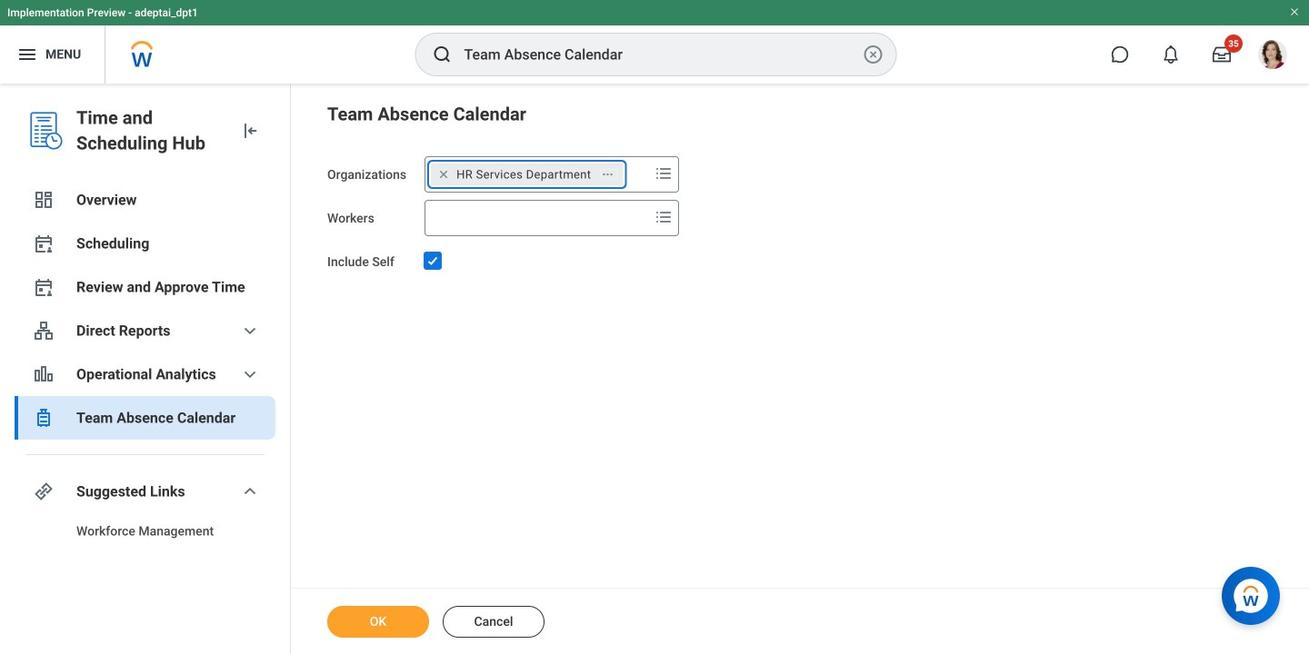 Task type: locate. For each thing, give the bounding box(es) containing it.
1 vertical spatial calendar user solid image
[[33, 276, 55, 298]]

chart image
[[33, 364, 55, 386]]

inbox large image
[[1213, 45, 1231, 64]]

x small image
[[435, 166, 453, 184]]

link image
[[33, 481, 55, 503]]

1 vertical spatial prompts image
[[653, 206, 675, 228]]

search image
[[432, 44, 453, 65]]

banner
[[0, 0, 1310, 84]]

2 prompts image from the top
[[653, 206, 675, 228]]

profile logan mcneil image
[[1259, 40, 1288, 73]]

view team image
[[33, 320, 55, 342]]

Search field
[[426, 202, 649, 235]]

calendar user solid image
[[33, 233, 55, 255], [33, 276, 55, 298]]

1 prompts image from the top
[[653, 163, 675, 185]]

prompts image
[[653, 163, 675, 185], [653, 206, 675, 228]]

0 vertical spatial calendar user solid image
[[33, 233, 55, 255]]

check small image
[[422, 250, 444, 272]]

calendar user solid image up "view team" image
[[33, 276, 55, 298]]

2 calendar user solid image from the top
[[33, 276, 55, 298]]

calendar user solid image down dashboard image
[[33, 233, 55, 255]]

Search Workday  search field
[[464, 35, 859, 75]]

dashboard image
[[33, 189, 55, 211]]

notifications large image
[[1162, 45, 1180, 64]]

task timeoff image
[[33, 407, 55, 429]]

navigation pane region
[[0, 84, 291, 655]]

0 vertical spatial prompts image
[[653, 163, 675, 185]]



Task type: vqa. For each thing, say whether or not it's contained in the screenshot.
bottommost Calendar User Solid icon
yes



Task type: describe. For each thing, give the bounding box(es) containing it.
hr services department element
[[457, 166, 591, 183]]

chevron down small image
[[239, 481, 261, 503]]

close environment banner image
[[1290, 6, 1300, 17]]

hr services department, press delete to clear value. option
[[431, 164, 623, 186]]

justify image
[[16, 44, 38, 65]]

1 calendar user solid image from the top
[[33, 233, 55, 255]]

time and scheduling hub element
[[76, 105, 225, 156]]

related actions image
[[601, 168, 614, 181]]

x circle image
[[863, 44, 884, 65]]

transformation import image
[[239, 120, 261, 142]]



